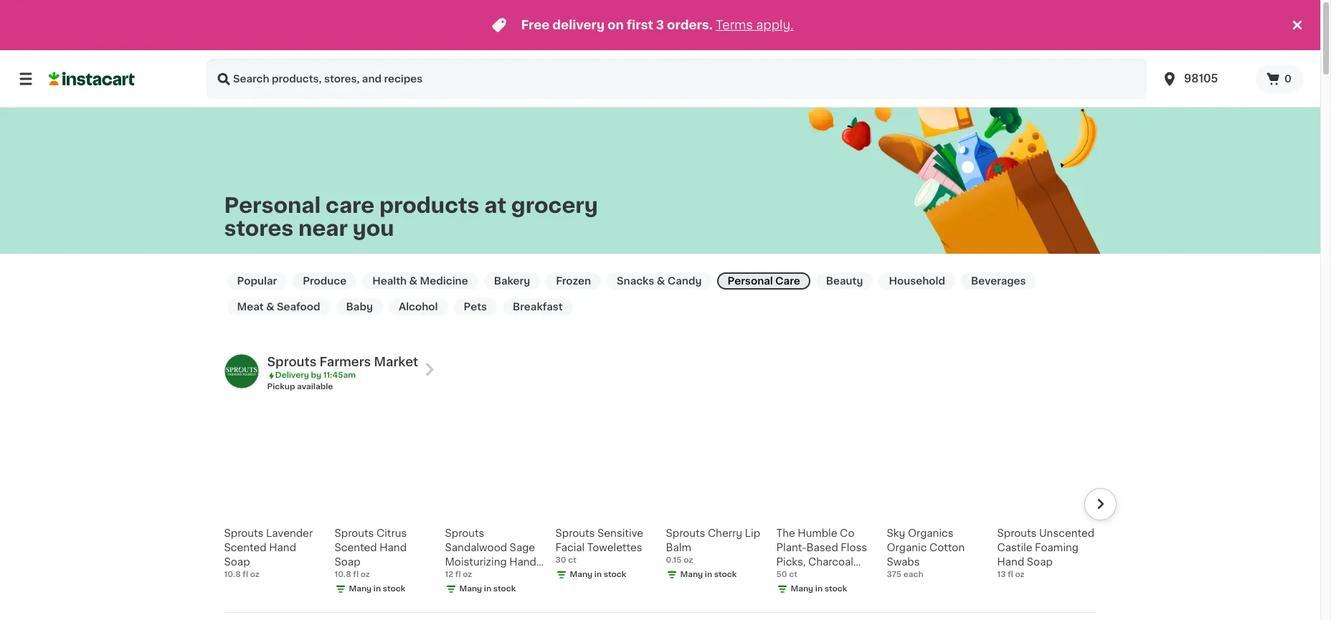 Task type: vqa. For each thing, say whether or not it's contained in the screenshot.


Task type: describe. For each thing, give the bounding box(es) containing it.
near
[[299, 218, 348, 239]]

sprouts for sprouts cherry lip balm 0.15 oz
[[666, 529, 706, 539]]

hand inside sprouts citrus scented hand soap 10.8 fl oz
[[380, 543, 407, 553]]

sprouts for sprouts citrus scented hand soap 10.8 fl oz
[[335, 529, 374, 539]]

sprouts cherry lip balm 0.15 oz
[[666, 529, 761, 565]]

0
[[1285, 74, 1292, 84]]

personal care products at grocery stores near you
[[224, 195, 598, 239]]

alcohol
[[399, 302, 438, 312]]

produce
[[303, 276, 347, 286]]

limited time offer region
[[0, 0, 1290, 50]]

stock down sprouts sandalwood sage moisturizing hand wash
[[494, 586, 516, 593]]

wash
[[445, 572, 473, 582]]

beauty
[[826, 276, 864, 286]]

soap for citrus
[[335, 558, 361, 568]]

plant-
[[777, 543, 807, 553]]

personal for personal care
[[728, 276, 773, 286]]

sky organics organic cotton swabs 375 each
[[887, 529, 965, 579]]

& for snacks
[[657, 276, 666, 286]]

floss
[[841, 543, 868, 553]]

in for towelettes
[[595, 571, 602, 579]]

terms
[[716, 19, 753, 31]]

bakery
[[494, 276, 530, 286]]

apply.
[[757, 19, 794, 31]]

products
[[380, 195, 480, 216]]

unscented
[[1040, 529, 1095, 539]]

free
[[521, 19, 550, 31]]

charcoal
[[809, 558, 854, 568]]

delivery
[[553, 19, 605, 31]]

in for hand
[[374, 586, 381, 593]]

medicine
[[420, 276, 468, 286]]

sprouts lavender scented hand soap 10.8 fl oz
[[224, 529, 313, 579]]

instacart logo image
[[49, 70, 135, 88]]

stock for hand
[[383, 586, 406, 593]]

1 horizontal spatial ct
[[790, 571, 798, 579]]

seafood
[[277, 302, 320, 312]]

oz inside the sprouts unscented castile foaming hand soap 13 fl oz
[[1016, 571, 1025, 579]]

oz inside sprouts lavender scented hand soap 10.8 fl oz
[[250, 571, 260, 579]]

10.8 for citrus
[[335, 571, 351, 579]]

breakfast
[[513, 302, 563, 312]]

personal care link
[[718, 273, 811, 290]]

personal care products at grocery stores near you main content
[[0, 98, 1321, 621]]

soap for lavender
[[224, 558, 250, 568]]

foaming
[[1036, 543, 1079, 553]]

item carousel region
[[204, 416, 1117, 607]]

pickup available
[[267, 383, 333, 391]]

personal for personal care products at grocery stores near you
[[224, 195, 321, 216]]

50
[[777, 571, 788, 579]]

2 98105 button from the left
[[1162, 59, 1248, 99]]

grocery
[[512, 195, 598, 216]]

snacks
[[617, 276, 655, 286]]

at
[[485, 195, 507, 216]]

many in stock for towelettes
[[570, 571, 627, 579]]

0 button
[[1257, 65, 1304, 93]]

sky
[[887, 529, 906, 539]]

health
[[373, 276, 407, 286]]

11:45am
[[323, 372, 356, 380]]

towelettes
[[588, 543, 643, 553]]

many down wash on the left bottom of page
[[460, 586, 482, 593]]

personal care
[[728, 276, 801, 286]]

first
[[627, 19, 654, 31]]

moisturizing
[[445, 558, 507, 568]]

snacks & candy link
[[607, 273, 712, 290]]

health & medicine
[[373, 276, 468, 286]]

swabs
[[887, 558, 920, 568]]

oz inside sprouts citrus scented hand soap 10.8 fl oz
[[361, 571, 370, 579]]

organics
[[908, 529, 954, 539]]

pets
[[464, 302, 487, 312]]

farmers
[[320, 357, 371, 368]]

12 fl oz
[[445, 571, 472, 579]]

sprouts sandalwood sage moisturizing hand wash
[[445, 529, 537, 582]]

beverages
[[972, 276, 1027, 286]]

beverages link
[[962, 273, 1037, 290]]

stock down charcoal
[[825, 586, 848, 593]]

hand inside sprouts sandalwood sage moisturizing hand wash
[[510, 558, 537, 568]]

market
[[374, 357, 418, 368]]

popular
[[237, 276, 277, 286]]

98105
[[1185, 73, 1219, 84]]

Search field
[[207, 59, 1147, 99]]

many for soap
[[349, 586, 372, 593]]

3
[[656, 19, 665, 31]]

beauty link
[[816, 273, 874, 290]]

sprouts farmers market
[[267, 357, 418, 368]]

facial
[[556, 543, 585, 553]]

sprouts unscented castile foaming hand soap 13 fl oz
[[998, 529, 1095, 579]]

meat
[[237, 302, 264, 312]]

stock for towelettes
[[604, 571, 627, 579]]

on
[[608, 19, 624, 31]]

fl inside sprouts citrus scented hand soap 10.8 fl oz
[[353, 571, 359, 579]]

baby link
[[336, 299, 383, 316]]



Task type: locate. For each thing, give the bounding box(es) containing it.
cotton
[[930, 543, 965, 553]]

the humble co plant-based floss picks, charcoal infused
[[777, 529, 868, 582]]

pets link
[[454, 299, 497, 316]]

0 horizontal spatial scented
[[224, 543, 267, 553]]

&
[[409, 276, 418, 286], [657, 276, 666, 286], [266, 302, 275, 312]]

10.8 inside sprouts citrus scented hand soap 10.8 fl oz
[[335, 571, 351, 579]]

sprouts up balm
[[666, 529, 706, 539]]

13
[[998, 571, 1006, 579]]

soap
[[224, 558, 250, 568], [335, 558, 361, 568], [1027, 558, 1053, 568]]

stock for balm
[[715, 571, 737, 579]]

lip
[[745, 529, 761, 539]]

sage
[[510, 543, 535, 553]]

pickup
[[267, 383, 295, 391]]

10.8
[[224, 571, 241, 579], [335, 571, 351, 579]]

1 98105 button from the left
[[1153, 59, 1257, 99]]

you
[[353, 218, 394, 239]]

many for 30
[[570, 571, 593, 579]]

0.15
[[666, 557, 682, 565]]

soap inside the sprouts unscented castile foaming hand soap 13 fl oz
[[1027, 558, 1053, 568]]

care
[[326, 195, 375, 216]]

hand inside sprouts lavender scented hand soap 10.8 fl oz
[[269, 543, 296, 553]]

meat & seafood
[[237, 302, 320, 312]]

sensitive
[[598, 529, 644, 539]]

sprouts sensitive facial towelettes 30 ct
[[556, 529, 644, 565]]

2 horizontal spatial &
[[657, 276, 666, 286]]

30
[[556, 557, 567, 565]]

household
[[889, 276, 946, 286]]

sprouts
[[267, 357, 317, 368], [224, 529, 264, 539], [335, 529, 374, 539], [445, 529, 485, 539], [556, 529, 595, 539], [666, 529, 706, 539], [998, 529, 1037, 539]]

ct right '50'
[[790, 571, 798, 579]]

health & medicine link
[[363, 273, 478, 290]]

delivery by 11:45am
[[275, 372, 356, 380]]

many in stock for balm
[[681, 571, 737, 579]]

sprouts up castile
[[998, 529, 1037, 539]]

humble
[[798, 529, 838, 539]]

fl inside sprouts lavender scented hand soap 10.8 fl oz
[[243, 571, 248, 579]]

0 vertical spatial personal
[[224, 195, 321, 216]]

popular link
[[227, 273, 287, 290]]

scented inside sprouts citrus scented hand soap 10.8 fl oz
[[335, 543, 377, 553]]

1 vertical spatial personal
[[728, 276, 773, 286]]

care
[[776, 276, 801, 286]]

1 horizontal spatial 10.8
[[335, 571, 351, 579]]

many in stock for hand
[[349, 586, 406, 593]]

ct right 30
[[568, 557, 577, 565]]

1 fl from the left
[[243, 571, 248, 579]]

candy
[[668, 276, 702, 286]]

0 horizontal spatial ct
[[568, 557, 577, 565]]

many for 0.15
[[681, 571, 703, 579]]

sprouts inside sprouts sandalwood sage moisturizing hand wash
[[445, 529, 485, 539]]

in down sprouts citrus scented hand soap 10.8 fl oz
[[374, 586, 381, 593]]

scented down citrus
[[335, 543, 377, 553]]

free delivery on first 3 orders. terms apply.
[[521, 19, 794, 31]]

bakery link
[[484, 273, 541, 290]]

the
[[777, 529, 796, 539]]

ct
[[568, 557, 577, 565], [790, 571, 798, 579]]

12
[[445, 571, 454, 579]]

sprouts inside sprouts lavender scented hand soap 10.8 fl oz
[[224, 529, 264, 539]]

soap inside sprouts lavender scented hand soap 10.8 fl oz
[[224, 558, 250, 568]]

1 scented from the left
[[224, 543, 267, 553]]

many
[[570, 571, 593, 579], [681, 571, 703, 579], [349, 586, 372, 593], [460, 586, 482, 593], [791, 586, 814, 593]]

personal inside personal care products at grocery stores near you
[[224, 195, 321, 216]]

personal up stores
[[224, 195, 321, 216]]

snacks & candy
[[617, 276, 702, 286]]

stock down towelettes
[[604, 571, 627, 579]]

0 horizontal spatial 10.8
[[224, 571, 241, 579]]

2 fl from the left
[[353, 571, 359, 579]]

hand down lavender
[[269, 543, 296, 553]]

3 fl from the left
[[456, 571, 461, 579]]

alcohol link
[[389, 299, 448, 316]]

1 horizontal spatial scented
[[335, 543, 377, 553]]

& right meat
[[266, 302, 275, 312]]

0 horizontal spatial &
[[266, 302, 275, 312]]

fl
[[243, 571, 248, 579], [353, 571, 359, 579], [456, 571, 461, 579], [1008, 571, 1014, 579]]

& for health
[[409, 276, 418, 286]]

many down the infused
[[791, 586, 814, 593]]

sprouts inside sprouts citrus scented hand soap 10.8 fl oz
[[335, 529, 374, 539]]

organic
[[887, 543, 927, 553]]

baby
[[346, 302, 373, 312]]

& right health
[[409, 276, 418, 286]]

& left the candy
[[657, 276, 666, 286]]

frozen link
[[546, 273, 601, 290]]

hand down castile
[[998, 558, 1025, 568]]

sprouts citrus scented hand soap 10.8 fl oz
[[335, 529, 407, 579]]

0 vertical spatial ct
[[568, 557, 577, 565]]

0 horizontal spatial personal
[[224, 195, 321, 216]]

many down facial
[[570, 571, 593, 579]]

4 fl from the left
[[1008, 571, 1014, 579]]

2 scented from the left
[[335, 543, 377, 553]]

household link
[[879, 273, 956, 290]]

10.8 inside sprouts lavender scented hand soap 10.8 fl oz
[[224, 571, 241, 579]]

oz
[[684, 557, 694, 565], [250, 571, 260, 579], [361, 571, 370, 579], [463, 571, 472, 579], [1016, 571, 1025, 579]]

soap inside sprouts citrus scented hand soap 10.8 fl oz
[[335, 558, 361, 568]]

sprouts up delivery
[[267, 357, 317, 368]]

stores
[[224, 218, 294, 239]]

delivery
[[275, 372, 309, 380]]

2 soap from the left
[[335, 558, 361, 568]]

sprouts left citrus
[[335, 529, 374, 539]]

in down sprouts cherry lip balm 0.15 oz
[[705, 571, 713, 579]]

many in stock down moisturizing
[[460, 586, 516, 593]]

sprouts inside sprouts sensitive facial towelettes 30 ct
[[556, 529, 595, 539]]

cherry
[[708, 529, 743, 539]]

sprouts inside the sprouts unscented castile foaming hand soap 13 fl oz
[[998, 529, 1037, 539]]

castile
[[998, 543, 1033, 553]]

1 soap from the left
[[224, 558, 250, 568]]

balm
[[666, 543, 692, 553]]

in
[[595, 571, 602, 579], [705, 571, 713, 579], [374, 586, 381, 593], [484, 586, 492, 593], [816, 586, 823, 593]]

1 horizontal spatial &
[[409, 276, 418, 286]]

available
[[297, 383, 333, 391]]

many in stock down sprouts cherry lip balm 0.15 oz
[[681, 571, 737, 579]]

2 10.8 from the left
[[335, 571, 351, 579]]

many in stock down sprouts sensitive facial towelettes 30 ct
[[570, 571, 627, 579]]

breakfast link
[[503, 299, 573, 316]]

98105 button
[[1153, 59, 1257, 99], [1162, 59, 1248, 99]]

scented inside sprouts lavender scented hand soap 10.8 fl oz
[[224, 543, 267, 553]]

None search field
[[207, 59, 1147, 99]]

many down 0.15
[[681, 571, 703, 579]]

10.8 for lavender
[[224, 571, 241, 579]]

many down sprouts citrus scented hand soap 10.8 fl oz
[[349, 586, 372, 593]]

stock
[[604, 571, 627, 579], [715, 571, 737, 579], [383, 586, 406, 593], [494, 586, 516, 593], [825, 586, 848, 593]]

lavender
[[266, 529, 313, 539]]

orders.
[[667, 19, 713, 31]]

1 10.8 from the left
[[224, 571, 241, 579]]

& inside 'link'
[[266, 302, 275, 312]]

fl inside the sprouts unscented castile foaming hand soap 13 fl oz
[[1008, 571, 1014, 579]]

scented for lavender
[[224, 543, 267, 553]]

& for meat
[[266, 302, 275, 312]]

scented for citrus
[[335, 543, 377, 553]]

stock down sprouts citrus scented hand soap 10.8 fl oz
[[383, 586, 406, 593]]

many in stock down sprouts citrus scented hand soap 10.8 fl oz
[[349, 586, 406, 593]]

sandalwood
[[445, 543, 507, 553]]

sprouts for sprouts unscented castile foaming hand soap 13 fl oz
[[998, 529, 1037, 539]]

frozen
[[556, 276, 591, 286]]

citrus
[[377, 529, 407, 539]]

oz inside sprouts cherry lip balm 0.15 oz
[[684, 557, 694, 565]]

stock down sprouts cherry lip balm 0.15 oz
[[715, 571, 737, 579]]

many in stock down the infused
[[791, 586, 848, 593]]

2 horizontal spatial soap
[[1027, 558, 1053, 568]]

sprouts inside sprouts cherry lip balm 0.15 oz
[[666, 529, 706, 539]]

picks,
[[777, 558, 806, 568]]

50 ct
[[777, 571, 798, 579]]

sprouts farmers market image
[[224, 354, 259, 389]]

hand down citrus
[[380, 543, 407, 553]]

by
[[311, 372, 321, 380]]

ct inside sprouts sensitive facial towelettes 30 ct
[[568, 557, 577, 565]]

1 horizontal spatial soap
[[335, 558, 361, 568]]

hand
[[269, 543, 296, 553], [380, 543, 407, 553], [510, 558, 537, 568], [998, 558, 1025, 568]]

scented down lavender
[[224, 543, 267, 553]]

hand inside the sprouts unscented castile foaming hand soap 13 fl oz
[[998, 558, 1025, 568]]

in down charcoal
[[816, 586, 823, 593]]

in down moisturizing
[[484, 586, 492, 593]]

sprouts for sprouts farmers market
[[267, 357, 317, 368]]

375
[[887, 571, 902, 579]]

in for balm
[[705, 571, 713, 579]]

produce link
[[293, 273, 357, 290]]

sprouts for sprouts sensitive facial towelettes 30 ct
[[556, 529, 595, 539]]

meat & seafood link
[[227, 299, 330, 316]]

0 horizontal spatial soap
[[224, 558, 250, 568]]

co
[[840, 529, 855, 539]]

sprouts left lavender
[[224, 529, 264, 539]]

scented
[[224, 543, 267, 553], [335, 543, 377, 553]]

in down sprouts sensitive facial towelettes 30 ct
[[595, 571, 602, 579]]

3 soap from the left
[[1027, 558, 1053, 568]]

1 vertical spatial ct
[[790, 571, 798, 579]]

sprouts up sandalwood
[[445, 529, 485, 539]]

sprouts for sprouts lavender scented hand soap 10.8 fl oz
[[224, 529, 264, 539]]

sprouts up facial
[[556, 529, 595, 539]]

personal left care
[[728, 276, 773, 286]]

hand down 'sage'
[[510, 558, 537, 568]]

each
[[904, 571, 924, 579]]

sprouts for sprouts sandalwood sage moisturizing hand wash
[[445, 529, 485, 539]]

1 horizontal spatial personal
[[728, 276, 773, 286]]



